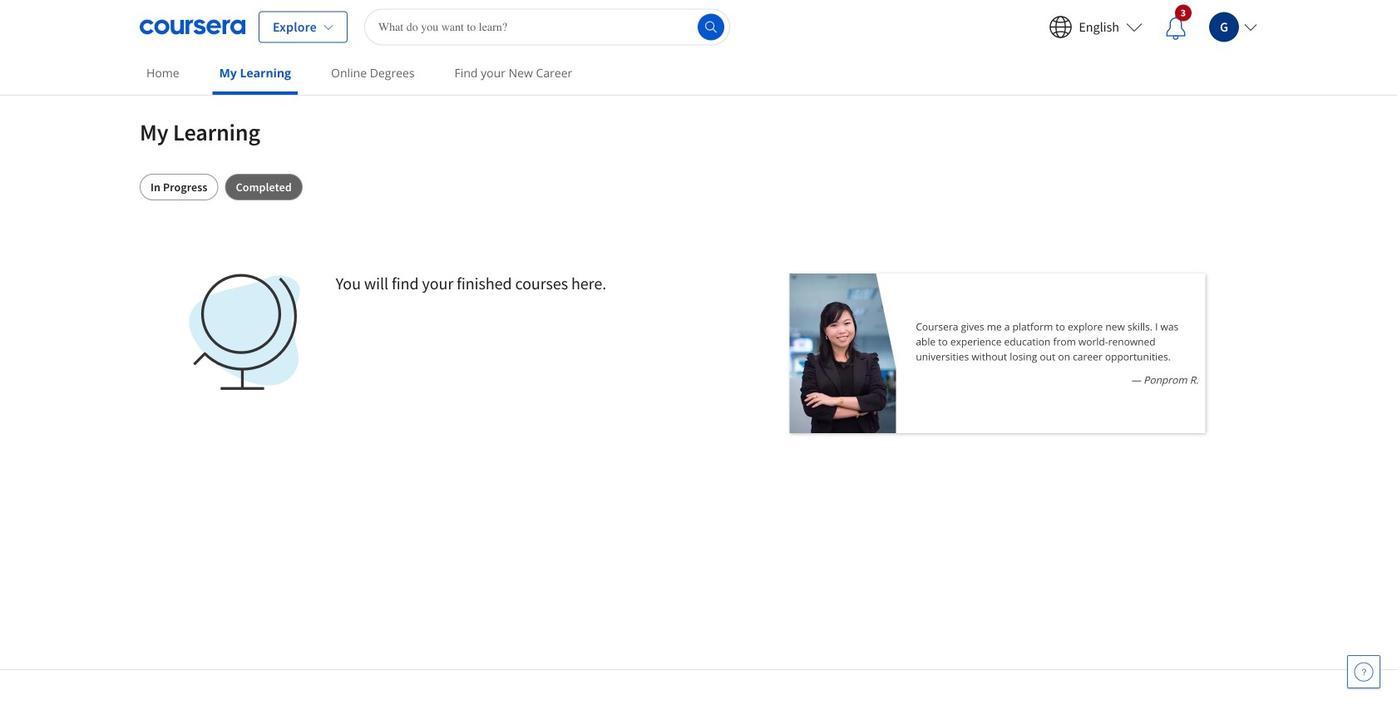 Task type: locate. For each thing, give the bounding box(es) containing it.
tab list
[[140, 174, 1257, 200]]

None search field
[[364, 9, 730, 45]]

help center image
[[1354, 662, 1374, 682]]

coursera image
[[140, 14, 245, 40]]



Task type: describe. For each thing, give the bounding box(es) containing it.
What do you want to learn? text field
[[364, 9, 730, 45]]



Task type: vqa. For each thing, say whether or not it's contained in the screenshot.
What do you want to learn? text box
yes



